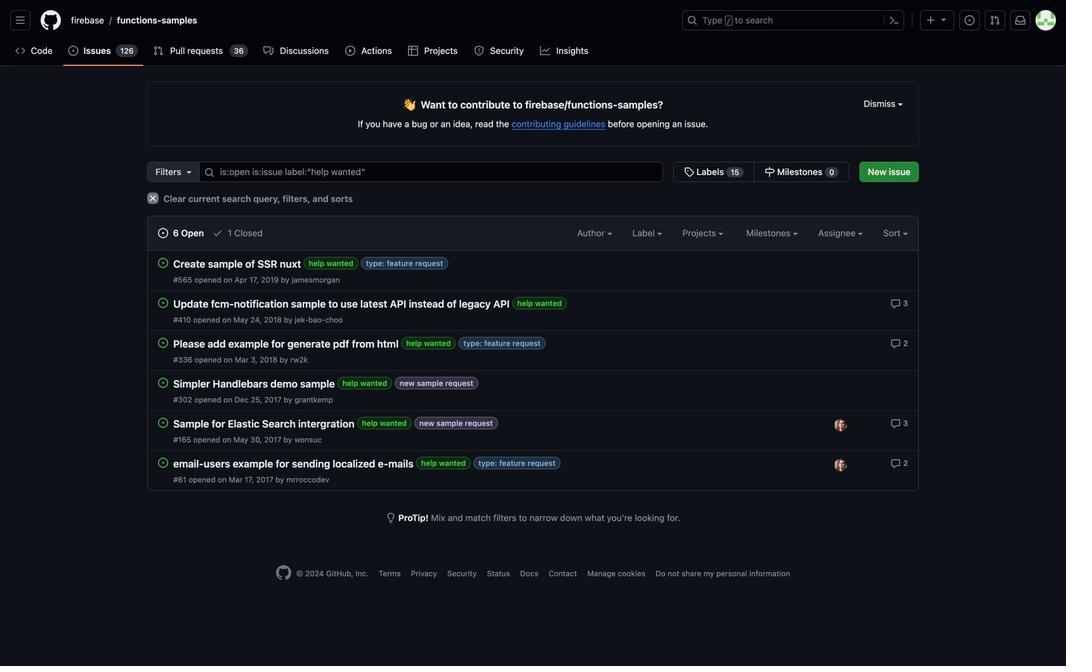 Task type: vqa. For each thing, say whether or not it's contained in the screenshot.
the Issue element
yes



Task type: locate. For each thing, give the bounding box(es) containing it.
homepage image
[[276, 566, 291, 581]]

homepage image
[[41, 10, 61, 30]]

code image
[[15, 46, 25, 56]]

assignees image
[[858, 233, 864, 235]]

table image
[[408, 46, 418, 56]]

None search field
[[147, 162, 850, 182]]

Issues search field
[[199, 162, 664, 182]]

comment image
[[891, 419, 901, 429], [891, 459, 901, 469]]

2 comment image from the top
[[891, 339, 901, 349]]

issue opened image down x image
[[158, 228, 168, 238]]

4 open issue image from the top
[[158, 418, 168, 428]]

comment image right @nicolasgarnier image
[[891, 419, 901, 429]]

issue opened image right code image
[[68, 46, 78, 56]]

open issue image for 2nd open issue element
[[158, 298, 168, 308]]

0 vertical spatial issue opened image
[[68, 46, 78, 56]]

open issue image for 4th open issue element
[[158, 378, 168, 388]]

comment discussion image
[[264, 46, 274, 56]]

3 open issue element from the top
[[158, 338, 168, 348]]

1 comment image from the top
[[891, 299, 901, 309]]

graph image
[[540, 46, 551, 56]]

0 vertical spatial comment image
[[891, 299, 901, 309]]

open issue image for sixth open issue element from the top of the page
[[158, 458, 168, 468]]

1 comment image from the top
[[891, 419, 901, 429]]

2 open issue element from the top
[[158, 298, 168, 308]]

Search all issues text field
[[199, 162, 664, 182]]

play image
[[345, 46, 356, 56]]

light bulb image
[[386, 513, 396, 523]]

comment image right @nicolasgarnier icon
[[891, 459, 901, 469]]

notifications image
[[1016, 15, 1026, 25]]

1 open issue image from the top
[[158, 258, 168, 268]]

1 horizontal spatial issue opened image
[[158, 228, 168, 238]]

2 open issue image from the top
[[158, 298, 168, 308]]

comment image for open issue image corresponding to 2nd open issue element
[[891, 299, 901, 309]]

open issue element
[[158, 258, 168, 268], [158, 298, 168, 308], [158, 338, 168, 348], [158, 378, 168, 388], [158, 418, 168, 428], [158, 458, 168, 468]]

x image
[[147, 193, 159, 204]]

@nicolasgarnier image
[[835, 459, 848, 472]]

3 open issue image from the top
[[158, 378, 168, 388]]

2 comment image from the top
[[891, 459, 901, 469]]

0 vertical spatial comment image
[[891, 419, 901, 429]]

comment image for @nicolasgarnier image
[[891, 419, 901, 429]]

1 vertical spatial comment image
[[891, 459, 901, 469]]

issue opened image
[[68, 46, 78, 56], [158, 228, 168, 238]]

open issue image
[[158, 258, 168, 268], [158, 298, 168, 308], [158, 378, 168, 388], [158, 418, 168, 428], [158, 458, 168, 468]]

comment image
[[891, 299, 901, 309], [891, 339, 901, 349]]

issue opened image
[[965, 15, 975, 25]]

label image
[[658, 233, 663, 235]]

open issue image
[[158, 338, 168, 348]]

5 open issue image from the top
[[158, 458, 168, 468]]

list
[[66, 10, 675, 30]]

1 vertical spatial comment image
[[891, 339, 901, 349]]



Task type: describe. For each thing, give the bounding box(es) containing it.
tag image
[[684, 167, 695, 177]]

4 open issue element from the top
[[158, 378, 168, 388]]

shield image
[[474, 46, 484, 56]]

milestone image
[[765, 167, 775, 177]]

comment image for open issue icon on the bottom
[[891, 339, 901, 349]]

open issue image for 1st open issue element from the top
[[158, 258, 168, 268]]

0 horizontal spatial issue opened image
[[68, 46, 78, 56]]

@nicolasgarnier image
[[835, 419, 848, 432]]

triangle down image
[[184, 167, 194, 177]]

author image
[[607, 233, 613, 235]]

issue element
[[674, 162, 850, 182]]

1 vertical spatial issue opened image
[[158, 228, 168, 238]]

comment image for @nicolasgarnier icon
[[891, 459, 901, 469]]

open issue image for 5th open issue element from the top
[[158, 418, 168, 428]]

1 open issue element from the top
[[158, 258, 168, 268]]

check image
[[213, 228, 223, 238]]

5 open issue element from the top
[[158, 418, 168, 428]]

git pull request image
[[153, 46, 164, 56]]

6 open issue element from the top
[[158, 458, 168, 468]]

search image
[[204, 168, 214, 178]]

command palette image
[[890, 15, 900, 25]]

git pull request image
[[990, 15, 1001, 25]]

triangle down image
[[939, 14, 949, 24]]

plus image
[[926, 15, 937, 25]]



